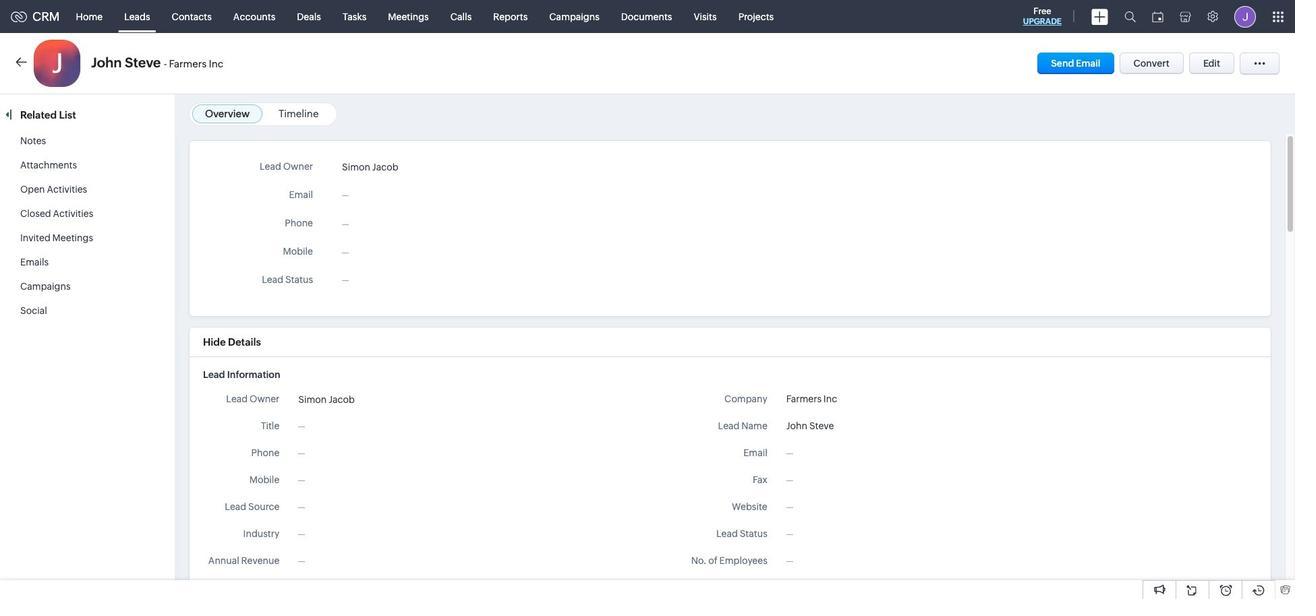 Task type: describe. For each thing, give the bounding box(es) containing it.
logo image
[[11, 11, 27, 22]]

create menu image
[[1091, 8, 1108, 25]]

create menu element
[[1083, 0, 1116, 33]]



Task type: vqa. For each thing, say whether or not it's contained in the screenshot.
text field
no



Task type: locate. For each thing, give the bounding box(es) containing it.
calendar image
[[1152, 11, 1164, 22]]

profile image
[[1234, 6, 1256, 27]]

profile element
[[1226, 0, 1264, 33]]

search element
[[1116, 0, 1144, 33]]

search image
[[1124, 11, 1136, 22]]



